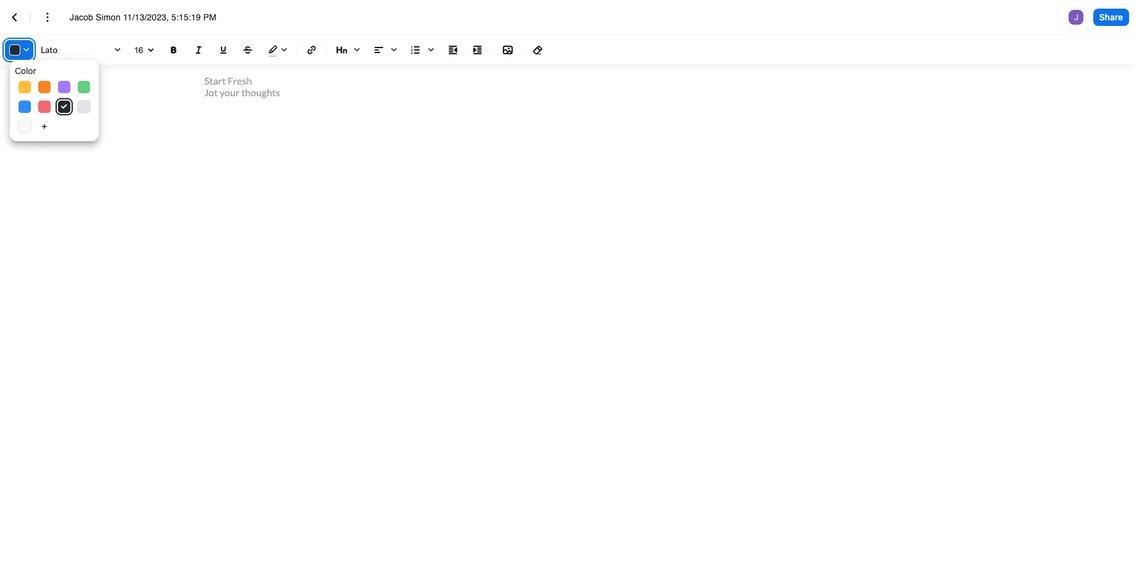 Task type: locate. For each thing, give the bounding box(es) containing it.
font image
[[38, 40, 125, 60]]

underline image
[[216, 43, 231, 57]]

share
[[1100, 12, 1124, 22]]

link image
[[304, 43, 319, 57]]

jacob simon image
[[1069, 10, 1084, 25]]

purple option
[[58, 81, 70, 93]]

more image
[[40, 10, 55, 25]]

decrease indent image
[[446, 43, 461, 57]]

strikethrough image
[[241, 43, 256, 57]]

None text field
[[70, 11, 229, 23]]

all notes image
[[7, 10, 22, 25]]

yellow option
[[19, 81, 31, 93]]

white option
[[19, 120, 31, 133]]

list image
[[406, 40, 438, 60]]

increase indent image
[[470, 43, 485, 57]]



Task type: describe. For each thing, give the bounding box(es) containing it.
color
[[15, 65, 36, 76]]

black image
[[61, 104, 67, 109]]

clear style image
[[531, 43, 546, 57]]

italic image
[[191, 43, 206, 57]]

blue option
[[19, 101, 31, 113]]

color option
[[15, 65, 94, 77]]

text align image
[[369, 40, 401, 60]]

color list box
[[10, 60, 99, 141]]

heading image
[[332, 40, 364, 60]]

bold image
[[167, 43, 182, 57]]

red option
[[38, 101, 51, 113]]

text highlight image
[[263, 40, 291, 60]]

black option
[[58, 101, 70, 113]]

share button
[[1094, 9, 1130, 26]]

gray option
[[78, 101, 90, 113]]

green option
[[78, 81, 90, 93]]

orange option
[[38, 81, 51, 93]]

insert image image
[[501, 43, 516, 57]]



Task type: vqa. For each thing, say whether or not it's contained in the screenshot.
top Trial
no



